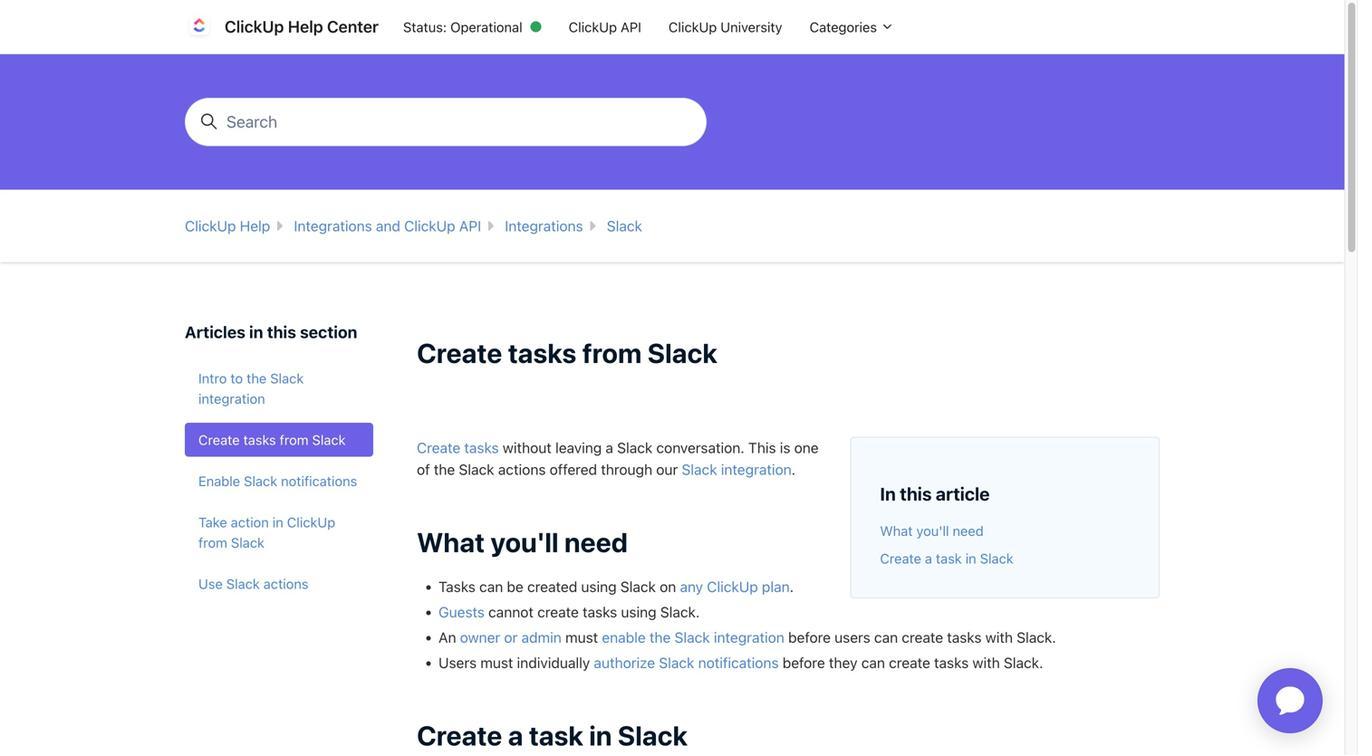 Task type: vqa. For each thing, say whether or not it's contained in the screenshot.
the bottom roles
no



Task type: locate. For each thing, give the bounding box(es) containing it.
you'll up create a task in slack link
[[916, 523, 949, 539]]

plan
[[762, 578, 790, 596]]

task down "individually" at the bottom of the page
[[529, 720, 583, 752]]

actions down without
[[498, 461, 546, 478]]

0 horizontal spatial notifications
[[281, 473, 357, 489]]

0 vertical spatial using
[[581, 578, 617, 596]]

notifications
[[281, 473, 357, 489], [698, 654, 779, 672]]

must up "individually" at the bottom of the page
[[565, 629, 598, 646]]

0 vertical spatial help
[[288, 17, 323, 36]]

2 vertical spatial a
[[508, 720, 523, 752]]

a down "individually" at the bottom of the page
[[508, 720, 523, 752]]

1 horizontal spatial this
[[900, 483, 932, 505]]

0 horizontal spatial help
[[240, 217, 270, 234]]

help for clickup help center
[[288, 17, 323, 36]]

enable slack notifications link
[[185, 464, 373, 498]]

1 vertical spatial actions
[[263, 576, 309, 592]]

1 horizontal spatial api
[[621, 19, 641, 35]]

0 horizontal spatial this
[[267, 322, 296, 342]]

0 vertical spatial create a task in slack
[[880, 551, 1014, 567]]

with
[[986, 629, 1013, 646], [973, 654, 1000, 672]]

application
[[1236, 647, 1345, 756]]

created
[[527, 578, 577, 596]]

0 vertical spatial a
[[606, 439, 613, 457]]

0 vertical spatial from
[[582, 337, 642, 369]]

1 horizontal spatial the
[[434, 461, 455, 478]]

before up they
[[788, 629, 831, 646]]

clickup inside tasks can be created using slack on any clickup plan . guests cannot create tasks using slack. an owner or admin must enable the slack integration before users can create tasks with slack. users must individually authorize slack notifications before they can create tasks with slack.
[[707, 578, 758, 596]]

must down owner or admin link
[[480, 654, 513, 672]]

the inside without leaving a slack conversation. this is one of the slack actions offered through our
[[434, 461, 455, 478]]

0 vertical spatial create tasks from slack
[[417, 337, 717, 369]]

articles in this section
[[185, 322, 357, 342]]

authorize
[[594, 654, 655, 672]]

1 vertical spatial from
[[280, 432, 309, 448]]

task down what you'll need link
[[936, 551, 962, 567]]

1 horizontal spatial notifications
[[698, 654, 779, 672]]

this right in
[[900, 483, 932, 505]]

use slack actions link
[[185, 567, 373, 601]]

0 vertical spatial create
[[537, 604, 579, 621]]

2 integrations from the left
[[505, 217, 583, 234]]

a
[[606, 439, 613, 457], [925, 551, 932, 567], [508, 720, 523, 752]]

1 vertical spatial using
[[621, 604, 657, 621]]

actions down take action in clickup from slack link
[[263, 576, 309, 592]]

0 horizontal spatial task
[[529, 720, 583, 752]]

in this article
[[880, 483, 990, 505]]

tasks can be created using slack on any clickup plan . guests cannot create tasks using slack. an owner or admin must enable the slack integration before users can create tasks with slack. users must individually authorize slack notifications before they can create tasks with slack.
[[439, 578, 1056, 672]]

integration down this
[[721, 461, 792, 478]]

0 horizontal spatial the
[[247, 371, 267, 386]]

0 horizontal spatial create tasks from slack
[[198, 432, 346, 448]]

clickup api link
[[555, 10, 655, 44]]

1 vertical spatial create
[[902, 629, 943, 646]]

create inside create tasks from slack link
[[198, 432, 240, 448]]

create right they
[[889, 654, 930, 672]]

slack inside "intro to the slack integration"
[[270, 371, 304, 386]]

slack
[[607, 217, 642, 234], [648, 337, 717, 369], [270, 371, 304, 386], [312, 432, 346, 448], [617, 439, 653, 457], [459, 461, 494, 478], [682, 461, 717, 478], [244, 473, 277, 489], [231, 535, 264, 551], [980, 551, 1014, 567], [226, 576, 260, 592], [620, 578, 656, 596], [675, 629, 710, 646], [659, 654, 694, 672], [618, 720, 688, 752]]

notifications down create tasks from slack link
[[281, 473, 357, 489]]

create tasks
[[417, 439, 499, 457]]

1 horizontal spatial must
[[565, 629, 598, 646]]

before
[[788, 629, 831, 646], [783, 654, 825, 672]]

the right enable on the bottom left of page
[[650, 629, 671, 646]]

0 horizontal spatial actions
[[263, 576, 309, 592]]

in right action
[[273, 515, 283, 531]]

can left be
[[479, 578, 503, 596]]

1 vertical spatial help
[[240, 217, 270, 234]]

can
[[479, 578, 503, 596], [874, 629, 898, 646], [861, 654, 885, 672]]

the right the to
[[247, 371, 267, 386]]

2 vertical spatial can
[[861, 654, 885, 672]]

clickup
[[225, 17, 284, 36], [569, 19, 617, 35], [669, 19, 717, 35], [185, 217, 236, 234], [404, 217, 455, 234], [287, 515, 335, 531], [707, 578, 758, 596]]

1 vertical spatial notifications
[[698, 654, 779, 672]]

1 integrations from the left
[[294, 217, 372, 234]]

2 horizontal spatial the
[[650, 629, 671, 646]]

0 horizontal spatial integrations
[[294, 217, 372, 234]]

0 vertical spatial the
[[247, 371, 267, 386]]

intro to the slack integration
[[198, 371, 304, 407]]

integrations for integrations and clickup api
[[294, 217, 372, 234]]

create a task in slack down "individually" at the bottom of the page
[[417, 720, 688, 752]]

using
[[581, 578, 617, 596], [621, 604, 657, 621]]

the inside tasks can be created using slack on any clickup plan . guests cannot create tasks using slack. an owner or admin must enable the slack integration before users can create tasks with slack. users must individually authorize slack notifications before they can create tasks with slack.
[[650, 629, 671, 646]]

1 vertical spatial create a task in slack
[[417, 720, 688, 752]]

0 vertical spatial with
[[986, 629, 1013, 646]]

help inside main content
[[240, 217, 270, 234]]

create a task in slack down what you'll need link
[[880, 551, 1014, 567]]

this left section
[[267, 322, 296, 342]]

guests link
[[439, 604, 485, 621]]

2 vertical spatial the
[[650, 629, 671, 646]]

actions
[[498, 461, 546, 478], [263, 576, 309, 592]]

can right they
[[861, 654, 885, 672]]

1 horizontal spatial need
[[953, 523, 984, 539]]

create tasks from slack inside create tasks from slack link
[[198, 432, 346, 448]]

1 vertical spatial create tasks from slack
[[198, 432, 346, 448]]

1 vertical spatial must
[[480, 654, 513, 672]]

you'll up be
[[491, 526, 559, 559]]

what down in
[[880, 523, 913, 539]]

integrations
[[294, 217, 372, 234], [505, 217, 583, 234]]

what you'll need
[[880, 523, 984, 539], [417, 526, 628, 559]]

help
[[288, 17, 323, 36], [240, 217, 270, 234]]

and
[[376, 217, 400, 234]]

individually
[[517, 654, 590, 672]]

in inside take action in clickup from slack
[[273, 515, 283, 531]]

users
[[835, 629, 871, 646]]

main content
[[0, 54, 1345, 756]]

1 horizontal spatial task
[[936, 551, 962, 567]]

1 vertical spatial .
[[790, 578, 794, 596]]

integration down the to
[[198, 391, 265, 407]]

notifications inside tasks can be created using slack on any clickup plan . guests cannot create tasks using slack. an owner or admin must enable the slack integration before users can create tasks with slack. users must individually authorize slack notifications before they can create tasks with slack.
[[698, 654, 779, 672]]

integrations left and
[[294, 217, 372, 234]]

.
[[792, 461, 796, 478], [790, 578, 794, 596]]

need up create a task in slack link
[[953, 523, 984, 539]]

clickup help center link
[[185, 12, 390, 41]]

task
[[936, 551, 962, 567], [529, 720, 583, 752]]

integration
[[198, 391, 265, 407], [721, 461, 792, 478], [714, 629, 785, 646]]

what you'll need link
[[880, 523, 984, 539]]

a up the through
[[606, 439, 613, 457]]

1 horizontal spatial help
[[288, 17, 323, 36]]

1 horizontal spatial what
[[880, 523, 913, 539]]

intro to the slack integration link
[[185, 362, 373, 416]]

clickup help help center home page image
[[185, 12, 214, 41]]

take action in clickup from slack link
[[185, 506, 373, 560]]

0 horizontal spatial a
[[508, 720, 523, 752]]

create for create tasks from slack link
[[198, 432, 240, 448]]

through
[[601, 461, 652, 478]]

in
[[249, 322, 263, 342], [273, 515, 283, 531], [966, 551, 976, 567], [589, 720, 612, 752]]

using right created
[[581, 578, 617, 596]]

0 vertical spatial before
[[788, 629, 831, 646]]

2 vertical spatial slack.
[[1004, 654, 1043, 672]]

1 horizontal spatial from
[[280, 432, 309, 448]]

what you'll need up be
[[417, 526, 628, 559]]

0 horizontal spatial from
[[198, 535, 227, 551]]

can right users on the bottom right of page
[[874, 629, 898, 646]]

Search search field
[[185, 98, 707, 146]]

clickup inside take action in clickup from slack
[[287, 515, 335, 531]]

create a task in slack
[[880, 551, 1014, 567], [417, 720, 688, 752]]

0 vertical spatial this
[[267, 322, 296, 342]]

create down created
[[537, 604, 579, 621]]

integration inside "intro to the slack integration"
[[198, 391, 265, 407]]

1 vertical spatial task
[[529, 720, 583, 752]]

help inside clickup help center link
[[288, 17, 323, 36]]

before left they
[[783, 654, 825, 672]]

need
[[953, 523, 984, 539], [564, 526, 628, 559]]

create tasks from slack link
[[185, 423, 373, 457]]

conversation.
[[656, 439, 745, 457]]

slack integration link
[[682, 461, 792, 478]]

0 horizontal spatial what
[[417, 526, 485, 559]]

None search field
[[178, 98, 714, 146]]

status:
[[403, 19, 447, 35]]

a down what you'll need link
[[925, 551, 932, 567]]

1 vertical spatial a
[[925, 551, 932, 567]]

take
[[198, 515, 227, 531]]

integration down any clickup plan link on the bottom right
[[714, 629, 785, 646]]

1 horizontal spatial create tasks from slack
[[417, 337, 717, 369]]

our
[[656, 461, 678, 478]]

slack.
[[660, 604, 700, 621], [1017, 629, 1056, 646], [1004, 654, 1043, 672]]

1 vertical spatial integration
[[721, 461, 792, 478]]

you'll
[[916, 523, 949, 539], [491, 526, 559, 559]]

must
[[565, 629, 598, 646], [480, 654, 513, 672]]

an
[[439, 629, 456, 646]]

1 horizontal spatial using
[[621, 604, 657, 621]]

0 horizontal spatial must
[[480, 654, 513, 672]]

center
[[327, 17, 379, 36]]

0 vertical spatial can
[[479, 578, 503, 596]]

create
[[537, 604, 579, 621], [902, 629, 943, 646], [889, 654, 930, 672]]

status: operational
[[403, 19, 523, 35]]

0 horizontal spatial you'll
[[491, 526, 559, 559]]

1 horizontal spatial you'll
[[916, 523, 949, 539]]

create right users on the bottom right of page
[[902, 629, 943, 646]]

integrations left slack link
[[505, 217, 583, 234]]

0 vertical spatial task
[[936, 551, 962, 567]]

admin
[[521, 629, 562, 646]]

1 horizontal spatial a
[[606, 439, 613, 457]]

create tasks from slack
[[417, 337, 717, 369], [198, 432, 346, 448]]

2 vertical spatial from
[[198, 535, 227, 551]]

0 vertical spatial must
[[565, 629, 598, 646]]

1 vertical spatial api
[[459, 217, 481, 234]]

the right of
[[434, 461, 455, 478]]

in right articles
[[249, 322, 263, 342]]

what
[[880, 523, 913, 539], [417, 526, 485, 559]]

0 vertical spatial integration
[[198, 391, 265, 407]]

2 vertical spatial integration
[[714, 629, 785, 646]]

notifications down enable the slack integration link
[[698, 654, 779, 672]]

need up created
[[564, 526, 628, 559]]

using up enable on the bottom left of page
[[621, 604, 657, 621]]

what you'll need up create a task in slack link
[[880, 523, 984, 539]]

1 horizontal spatial actions
[[498, 461, 546, 478]]

clickup help center
[[225, 17, 379, 36]]

action
[[231, 515, 269, 531]]

1 vertical spatial the
[[434, 461, 455, 478]]

1 horizontal spatial integrations
[[505, 217, 583, 234]]

tasks
[[508, 337, 577, 369], [243, 432, 276, 448], [464, 439, 499, 457], [583, 604, 617, 621], [947, 629, 982, 646], [934, 654, 969, 672]]

0 vertical spatial notifications
[[281, 473, 357, 489]]

what up tasks
[[417, 526, 485, 559]]

create
[[417, 337, 502, 369], [198, 432, 240, 448], [417, 439, 461, 457], [880, 551, 921, 567], [417, 720, 502, 752]]

owner
[[460, 629, 500, 646]]

1 vertical spatial can
[[874, 629, 898, 646]]

integrations for integrations 'link'
[[505, 217, 583, 234]]

0 vertical spatial actions
[[498, 461, 546, 478]]



Task type: describe. For each thing, give the bounding box(es) containing it.
integrations and clickup api
[[294, 217, 481, 234]]

0 horizontal spatial using
[[581, 578, 617, 596]]

2 horizontal spatial a
[[925, 551, 932, 567]]

0 horizontal spatial create a task in slack
[[417, 720, 688, 752]]

1 vertical spatial before
[[783, 654, 825, 672]]

2 vertical spatial create
[[889, 654, 930, 672]]

operational
[[450, 19, 523, 35]]

this
[[748, 439, 776, 457]]

0 horizontal spatial what you'll need
[[417, 526, 628, 559]]

actions inside "link"
[[263, 576, 309, 592]]

1 horizontal spatial create a task in slack
[[880, 551, 1014, 567]]

one
[[794, 439, 819, 457]]

0 vertical spatial slack.
[[660, 604, 700, 621]]

without
[[503, 439, 552, 457]]

create for create a task in slack link
[[880, 551, 921, 567]]

intro
[[198, 371, 227, 386]]

in down what you'll need link
[[966, 551, 976, 567]]

slack inside "link"
[[226, 576, 260, 592]]

categories button
[[796, 10, 908, 44]]

or
[[504, 629, 518, 646]]

on
[[660, 578, 676, 596]]

users
[[439, 654, 477, 672]]

in
[[880, 483, 896, 505]]

0 horizontal spatial api
[[459, 217, 481, 234]]

any
[[680, 578, 703, 596]]

create tasks link
[[417, 439, 499, 457]]

1 vertical spatial slack.
[[1017, 629, 1056, 646]]

1 vertical spatial this
[[900, 483, 932, 505]]

main content containing create tasks from slack
[[0, 54, 1345, 756]]

a inside without leaving a slack conversation. this is one of the slack actions offered through our
[[606, 439, 613, 457]]

integrations and clickup api link
[[294, 217, 481, 234]]

guests
[[439, 604, 485, 621]]

is
[[780, 439, 791, 457]]

be
[[507, 578, 524, 596]]

clickup api
[[569, 19, 641, 35]]

clickup university link
[[655, 10, 796, 44]]

use slack actions
[[198, 576, 309, 592]]

the inside "intro to the slack integration"
[[247, 371, 267, 386]]

in down authorize
[[589, 720, 612, 752]]

use
[[198, 576, 223, 592]]

clickup help link
[[185, 217, 270, 234]]

university
[[721, 19, 782, 35]]

categories
[[810, 19, 881, 35]]

tasks
[[439, 578, 476, 596]]

authorize slack notifications link
[[594, 654, 779, 672]]

enable slack notifications
[[198, 473, 357, 489]]

owner or admin link
[[460, 629, 562, 646]]

article
[[936, 483, 990, 505]]

. inside tasks can be created using slack on any clickup plan . guests cannot create tasks using slack. an owner or admin must enable the slack integration before users can create tasks with slack. users must individually authorize slack notifications before they can create tasks with slack.
[[790, 578, 794, 596]]

create a task in slack link
[[880, 551, 1014, 567]]

to
[[230, 371, 243, 386]]

integration inside tasks can be created using slack on any clickup plan . guests cannot create tasks using slack. an owner or admin must enable the slack integration before users can create tasks with slack. users must individually authorize slack notifications before they can create tasks with slack.
[[714, 629, 785, 646]]

clickup help
[[185, 217, 270, 234]]

of
[[417, 461, 430, 478]]

without leaving a slack conversation. this is one of the slack actions offered through our
[[417, 439, 819, 478]]

1 horizontal spatial what you'll need
[[880, 523, 984, 539]]

0 horizontal spatial need
[[564, 526, 628, 559]]

they
[[829, 654, 858, 672]]

slack link
[[607, 217, 642, 234]]

create for 'create tasks' link
[[417, 439, 461, 457]]

1 vertical spatial with
[[973, 654, 1000, 672]]

offered
[[550, 461, 597, 478]]

actions inside without leaving a slack conversation. this is one of the slack actions offered through our
[[498, 461, 546, 478]]

slack integration .
[[682, 461, 796, 478]]

integrations link
[[505, 217, 583, 234]]

help for clickup help
[[240, 217, 270, 234]]

leaving
[[555, 439, 602, 457]]

0 vertical spatial api
[[621, 19, 641, 35]]

enable
[[198, 473, 240, 489]]

any clickup plan link
[[680, 578, 790, 596]]

take action in clickup from slack
[[198, 515, 335, 551]]

section
[[300, 322, 357, 342]]

from inside take action in clickup from slack
[[198, 535, 227, 551]]

2 horizontal spatial from
[[582, 337, 642, 369]]

articles
[[185, 322, 245, 342]]

enable the slack integration link
[[602, 629, 785, 646]]

cannot
[[488, 604, 534, 621]]

enable
[[602, 629, 646, 646]]

clickup university
[[669, 19, 782, 35]]

0 vertical spatial .
[[792, 461, 796, 478]]

slack inside take action in clickup from slack
[[231, 535, 264, 551]]



